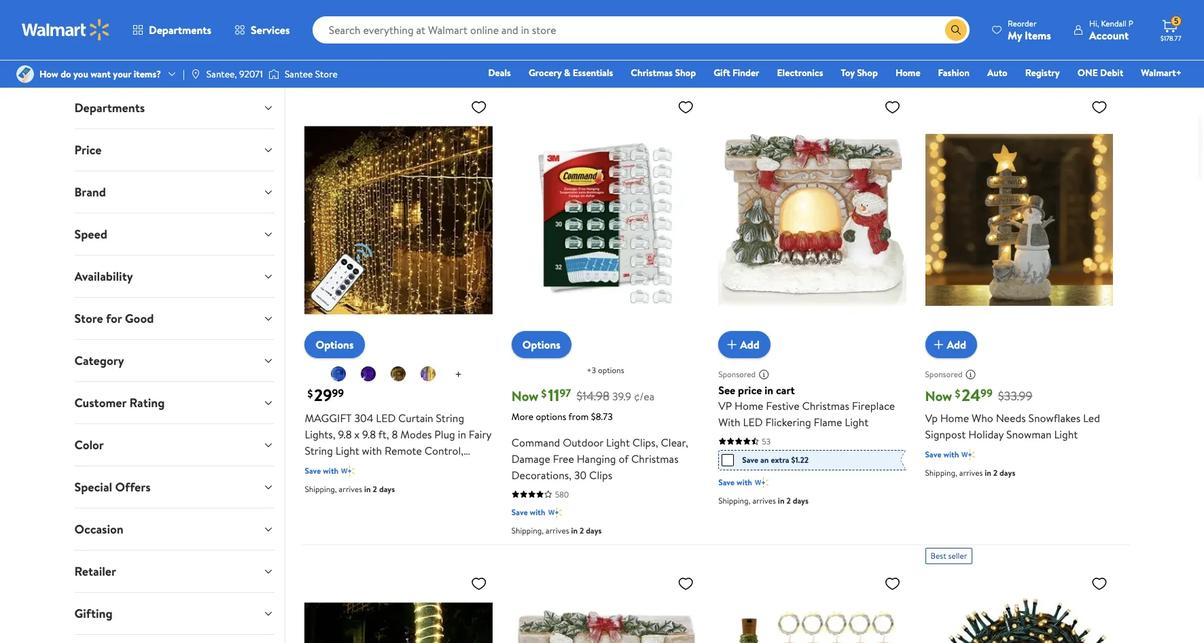 Task type: describe. For each thing, give the bounding box(es) containing it.
shipping, down signpost
[[926, 467, 958, 479]]

add to favorites list, command outdoor light clips, clear, damage free hanging of christmas decorations, 30 clips image
[[678, 99, 694, 116]]

one
[[1078, 66, 1098, 80]]

an
[[761, 454, 769, 466]]

departments tab
[[64, 87, 285, 128]]

1 vertical spatial vp home festive christmas fireplace with led flickering flame light image
[[512, 570, 700, 643]]

vp home who needs snowflakes led signpost holiday snowman light image
[[926, 93, 1114, 347]]

color tab
[[64, 424, 285, 466]]

save left an
[[743, 454, 759, 466]]

fairy
[[469, 427, 492, 442]]

plug
[[435, 427, 455, 442]]

with
[[719, 415, 741, 430]]

decorations,
[[512, 468, 572, 483]]

with for walmart plus image associated with 11
[[530, 506, 546, 518]]

save with for walmart plus image associated with 11
[[512, 506, 546, 518]]

|
[[183, 67, 185, 81]]

shipping, down decorations,
[[512, 525, 544, 536]]

+ button
[[444, 364, 473, 385]]

add to favorites list, vp home festive christmas fireplace with led flickering flame light image for the topmost vp home festive christmas fireplace with led flickering flame light image
[[885, 99, 901, 116]]

sponsored for vp home festive christmas fireplace with led flickering flame light
[[719, 369, 756, 380]]

registry
[[1026, 66, 1060, 80]]

shipping, down save an extra $1.22 option
[[719, 495, 751, 506]]

santee store
[[285, 67, 338, 81]]

save for in's walmart plus image
[[719, 476, 735, 488]]

with for first walmart plus icon
[[323, 17, 339, 28]]

warm
[[391, 492, 418, 507]]

store for good
[[75, 310, 154, 327]]

festive
[[766, 398, 800, 413]]

walmart plus image for in
[[755, 476, 769, 489]]

for inside dropdown button
[[106, 310, 122, 327]]

how
[[39, 67, 58, 81]]

search icon image
[[951, 24, 962, 35]]

command
[[512, 435, 560, 450]]

29
[[314, 383, 332, 406]]

ft,
[[378, 427, 389, 442]]

light inside the command outdoor light clips, clear, damage free hanging of christmas decorations, 30 clips
[[606, 435, 630, 450]]

price
[[738, 383, 762, 398]]

for inside maggift 304 led curtain string lights, 9.8 x 9.8 ft, 8 modes plug in fairy string light with remote control, christmas, backdrop for indoor outdoor bedroom window wedding party decoration, warm white
[[404, 459, 418, 474]]

services button
[[223, 14, 302, 46]]

fashion link
[[932, 65, 976, 80]]

save for rightmost walmart plus image
[[926, 449, 942, 460]]

grocery & essentials
[[529, 66, 613, 80]]

clips,
[[633, 435, 659, 450]]

$ inside $ 29 99
[[308, 386, 313, 401]]

command outdoor light clips, clear, damage free hanging of christmas decorations, 30 clips
[[512, 435, 689, 483]]

modes
[[401, 427, 432, 442]]

save for 2nd walmart plus icon from the top of the page
[[305, 465, 321, 476]]

5
[[1175, 15, 1179, 27]]

led inside see price in cart vp home festive christmas fireplace with led flickering flame light
[[743, 415, 763, 430]]

gifting button
[[64, 593, 285, 634]]

 image for santee store
[[268, 67, 279, 81]]

in inside see price in cart vp home festive christmas fireplace with led flickering flame light
[[765, 383, 774, 398]]

led
[[1084, 411, 1101, 425]]

fashion
[[939, 66, 970, 80]]

occasion button
[[64, 509, 285, 550]]

category tab
[[64, 340, 285, 381]]

speed
[[75, 226, 108, 243]]

command outdoor light clips, clear, damage free hanging of christmas decorations, 30 clips image
[[512, 93, 700, 347]]

maggift 304 led curtain string lights, 9.8 x 9.8 ft, 8 modes plug in fairy string light with remote control, christmas, backdrop for indoor outdoor bedroom window wedding party decoration, warm white image
[[305, 93, 493, 347]]

with inside maggift 304 led curtain string lights, 9.8 x 9.8 ft, 8 modes plug in fairy string light with remote control, christmas, backdrop for indoor outdoor bedroom window wedding party decoration, warm white
[[362, 443, 382, 458]]

with for rightmost walmart plus image
[[944, 449, 960, 460]]

availability tab
[[64, 256, 285, 297]]

add button for vp home festive christmas fireplace with led flickering flame light
[[719, 331, 771, 358]]

walmart+ link
[[1136, 65, 1188, 80]]

11
[[548, 383, 560, 406]]

shop for christmas shop
[[675, 66, 696, 80]]

more
[[512, 410, 534, 423]]

gifting tab
[[64, 593, 285, 634]]

gift finder
[[714, 66, 760, 80]]

wedding
[[435, 476, 476, 491]]

1 horizontal spatial seller
[[949, 550, 968, 561]]

free inside the command outdoor light clips, clear, damage free hanging of christmas decorations, 30 clips
[[553, 451, 574, 466]]

betus 10 pack wine bottles cork string lights battery powered decorations for wedding, christmas & party image
[[719, 570, 907, 643]]

clear,
[[661, 435, 689, 450]]

blue image
[[331, 366, 347, 382]]

2 walmart plus image from the top
[[341, 464, 355, 478]]

add to favorites list, vp home festive christmas fireplace with led flickering flame light image for bottommost vp home festive christmas fireplace with led flickering flame light image
[[678, 575, 694, 592]]

light inside 'now $ 24 99 $33.99 vp home who needs snowflakes led signpost holiday snowman light'
[[1055, 427, 1078, 442]]

one debit link
[[1072, 65, 1130, 80]]

save an extra $1.22 element
[[722, 453, 809, 467]]

53
[[762, 436, 771, 447]]

shipping, arrives in 2 days up fashion link
[[926, 19, 1016, 30]]

special offers button
[[64, 466, 285, 508]]

twinkle star 66ft 200 led christmas string lights, ul safe certified outdoor fairy lights plug in, expandable green wire clear bulbs mini lights 8 modes, xmas tree wedding party decoration, warm white image
[[926, 570, 1114, 643]]

now for 24
[[926, 387, 953, 405]]

flickering
[[766, 415, 812, 430]]

$8.73
[[591, 410, 613, 423]]

92071
[[239, 67, 263, 81]]

special offers
[[75, 479, 151, 496]]

customer rating tab
[[64, 382, 285, 424]]

backdrop
[[357, 459, 402, 474]]

$178.77
[[1161, 33, 1182, 43]]

30
[[574, 468, 587, 483]]

special offers tab
[[64, 466, 285, 508]]

deals link
[[482, 65, 517, 80]]

bedroom
[[348, 476, 392, 491]]

Save an extra $1.22 checkbox
[[722, 454, 734, 466]]

now $ 11 97 $14.98 39.9 ¢/ea more options from $8.73
[[512, 383, 655, 423]]

¢/ea
[[634, 389, 655, 404]]

save with for first walmart plus icon
[[305, 17, 339, 28]]

electronics
[[777, 66, 824, 80]]

auto link
[[982, 65, 1014, 80]]

0 vertical spatial christmas
[[631, 66, 673, 80]]

shipping, arrives in 2 days down 'holiday'
[[926, 467, 1016, 479]]

departments button
[[121, 14, 223, 46]]

vp
[[719, 398, 732, 413]]

options inside now $ 11 97 $14.98 39.9 ¢/ea more options from $8.73
[[536, 410, 567, 423]]

departments inside popup button
[[149, 22, 211, 37]]

vp
[[926, 411, 938, 425]]

christmas inside the command outdoor light clips, clear, damage free hanging of christmas decorations, 30 clips
[[632, 451, 679, 466]]

signpost
[[926, 427, 966, 442]]

maggift 304 led curtain string lights, 9.8 x 9.8 ft, 8 modes plug in fairy string light with remote control, christmas, backdrop for indoor outdoor bedroom window wedding party decoration, warm white
[[305, 411, 492, 507]]

christmas,
[[305, 459, 355, 474]]

save with for rightmost walmart plus image
[[926, 449, 960, 460]]

price button
[[64, 129, 285, 171]]

color button
[[64, 424, 285, 466]]

$14.98
[[577, 387, 610, 404]]

580
[[555, 489, 569, 500]]

+
[[455, 365, 462, 382]]

save with for in's walmart plus image
[[719, 476, 753, 488]]

santee,
[[207, 67, 237, 81]]

purple image
[[360, 366, 377, 382]]

brand tab
[[64, 171, 285, 213]]

outdoor inside the command outdoor light clips, clear, damage free hanging of christmas decorations, 30 clips
[[563, 435, 604, 450]]

$ for 24
[[955, 386, 961, 401]]

sponsored for vp home who needs snowflakes led signpost holiday snowman light
[[926, 369, 963, 380]]

auto
[[988, 66, 1008, 80]]

1 horizontal spatial best seller
[[931, 550, 968, 561]]

add to favorites list, maggift 304 led curtain string lights, 9.8 x 9.8 ft, 8 modes plug in fairy string light with remote control, christmas, backdrop for indoor outdoor bedroom window wedding party decoration, warm white image
[[471, 99, 487, 116]]

category
[[75, 352, 125, 369]]

shop for toy shop
[[857, 66, 878, 80]]

shipping, up fashion
[[926, 19, 958, 30]]

options for $14.98
[[523, 337, 561, 352]]

shipping, up the gift finder link
[[719, 48, 751, 60]]

finder
[[733, 66, 760, 80]]

1 9.8 from the left
[[338, 427, 352, 442]]

now for 11
[[512, 387, 539, 405]]

0 horizontal spatial seller
[[535, 74, 554, 85]]

want
[[91, 67, 111, 81]]

Search search field
[[312, 16, 970, 44]]

gift
[[714, 66, 731, 80]]

availability button
[[64, 256, 285, 297]]

with for 2nd walmart plus icon from the top of the page
[[323, 465, 339, 476]]

led inside maggift 304 led curtain string lights, 9.8 x 9.8 ft, 8 modes plug in fairy string light with remote control, christmas, backdrop for indoor outdoor bedroom window wedding party decoration, warm white
[[376, 411, 396, 425]]

grocery
[[529, 66, 562, 80]]

shipping, arrives in 2 days down 'christmas,'
[[305, 483, 395, 495]]

offers
[[116, 479, 151, 496]]

santee, 92071
[[207, 67, 263, 81]]



Task type: vqa. For each thing, say whether or not it's contained in the screenshot.
Gift Cards
no



Task type: locate. For each thing, give the bounding box(es) containing it.
1 $ from the left
[[308, 386, 313, 401]]

 image right 92071
[[268, 67, 279, 81]]

x
[[355, 427, 360, 442]]

0 horizontal spatial led
[[376, 411, 396, 425]]

light up of
[[606, 435, 630, 450]]

3+
[[597, 5, 606, 17]]

walmart plus image down save an extra $1.22 element
[[755, 476, 769, 489]]

now inside 'now $ 24 99 $33.99 vp home who needs snowflakes led signpost holiday snowman light'
[[926, 387, 953, 405]]

ad disclaimer and feedback for ingridsponsoredproducts image
[[759, 369, 770, 380], [966, 369, 977, 380]]

one debit
[[1078, 66, 1124, 80]]

how do you want your items?
[[39, 67, 161, 81]]

1 horizontal spatial options link
[[512, 331, 572, 358]]

with for in's walmart plus image
[[737, 476, 753, 488]]

add up 24 at the bottom right of the page
[[947, 337, 967, 352]]

items?
[[134, 67, 161, 81]]

home inside see price in cart vp home festive christmas fireplace with led flickering flame light
[[735, 398, 764, 413]]

0 horizontal spatial string
[[305, 443, 333, 458]]

 image
[[268, 67, 279, 81], [190, 69, 201, 80]]

 image for santee, 92071
[[190, 69, 201, 80]]

walmart plus image
[[341, 16, 355, 29], [341, 464, 355, 478]]

304
[[354, 411, 374, 425]]

christmas down walmart site-wide "search box"
[[631, 66, 673, 80]]

add to favorites list, vp home festive christmas fireplace with led flickering flame light image
[[885, 99, 901, 116], [678, 575, 694, 592]]

1 shop from the left
[[675, 66, 696, 80]]

christmas shop
[[631, 66, 696, 80]]

retailer tab
[[64, 551, 285, 592]]

1 horizontal spatial outdoor
[[563, 435, 604, 450]]

store right santee
[[315, 67, 338, 81]]

store for good tab
[[64, 298, 285, 339]]

+3
[[587, 364, 596, 376]]

light inside see price in cart vp home festive christmas fireplace with led flickering flame light
[[845, 415, 869, 430]]

now up vp
[[926, 387, 953, 405]]

customer
[[75, 394, 127, 411]]

for up window
[[404, 459, 418, 474]]

1 horizontal spatial best
[[931, 550, 947, 561]]

hi,
[[1090, 17, 1100, 29]]

occasion tab
[[64, 509, 285, 550]]

indoor
[[421, 459, 452, 474]]

0 horizontal spatial free
[[512, 5, 528, 17]]

home inside 'now $ 24 99 $33.99 vp home who needs snowflakes led signpost holiday snowman light'
[[941, 411, 970, 425]]

items
[[1025, 28, 1052, 42]]

1 add from the left
[[740, 337, 760, 352]]

add button up price
[[719, 331, 771, 358]]

$ left '29'
[[308, 386, 313, 401]]

string
[[436, 411, 464, 425], [305, 443, 333, 458]]

1 99 from the left
[[332, 386, 344, 401]]

save down signpost
[[926, 449, 942, 460]]

now up more
[[512, 387, 539, 405]]

2 horizontal spatial home
[[941, 411, 970, 425]]

special
[[75, 479, 113, 496]]

add for vp home festive christmas fireplace with led flickering flame light
[[740, 337, 760, 352]]

1 horizontal spatial led
[[743, 415, 763, 430]]

1 horizontal spatial sponsored
[[926, 369, 963, 380]]

options link up blue icon
[[305, 331, 365, 358]]

add to cart image
[[931, 336, 947, 353]]

christmas down clips,
[[632, 451, 679, 466]]

outdoor up hanging
[[563, 435, 604, 450]]

sponsored down add to cart image
[[926, 369, 963, 380]]

in inside maggift 304 led curtain string lights, 9.8 x 9.8 ft, 8 modes plug in fairy string light with remote control, christmas, backdrop for indoor outdoor bedroom window wedding party decoration, warm white
[[458, 427, 466, 442]]

1 horizontal spatial options
[[523, 337, 561, 352]]

$ left 11
[[542, 386, 547, 401]]

1 horizontal spatial now
[[926, 387, 953, 405]]

save right services
[[305, 17, 321, 28]]

departments up |
[[149, 22, 211, 37]]

store for good button
[[64, 298, 285, 339]]

0 vertical spatial seller
[[535, 74, 554, 85]]

99 inside $ 29 99
[[332, 386, 344, 401]]

shop right toy
[[857, 66, 878, 80]]

home
[[896, 66, 921, 80], [735, 398, 764, 413], [941, 411, 970, 425]]

string down lights,
[[305, 443, 333, 458]]

shipping, up the santee store
[[305, 35, 337, 46]]

with down decorations,
[[530, 506, 546, 518]]

toy shop
[[841, 66, 878, 80]]

1 horizontal spatial for
[[404, 459, 418, 474]]

0 vertical spatial options
[[598, 364, 624, 376]]

2 add button from the left
[[926, 331, 978, 358]]

2 horizontal spatial walmart plus image
[[962, 448, 976, 462]]

options for 29
[[316, 337, 354, 352]]

who
[[972, 411, 994, 425]]

vp home festive christmas fireplace with led flickering flame light image
[[719, 93, 907, 347], [512, 570, 700, 643]]

options right +3
[[598, 364, 624, 376]]

free shipping, arrives in 3+ days
[[512, 5, 624, 17]]

1 vertical spatial walmart plus image
[[341, 464, 355, 478]]

1 vertical spatial best
[[931, 550, 947, 561]]

walmart+
[[1142, 66, 1182, 80]]

store inside the store for good dropdown button
[[75, 310, 104, 327]]

2 $ from the left
[[542, 386, 547, 401]]

outdoor
[[563, 435, 604, 450], [305, 476, 346, 491]]

you
[[73, 67, 88, 81]]

0 horizontal spatial vp home festive christmas fireplace with led flickering flame light image
[[512, 570, 700, 643]]

0 horizontal spatial $
[[308, 386, 313, 401]]

window
[[394, 476, 432, 491]]

light down x
[[336, 443, 359, 458]]

0 horizontal spatial add to favorites list, vp home festive christmas fireplace with led flickering flame light image
[[678, 575, 694, 592]]

add to cart image
[[724, 336, 740, 353]]

1 horizontal spatial 99
[[981, 386, 993, 401]]

shop
[[675, 66, 696, 80], [857, 66, 878, 80]]

for
[[106, 310, 122, 327], [404, 459, 418, 474]]

Walmart Site-Wide search field
[[312, 16, 970, 44]]

0 horizontal spatial ad disclaimer and feedback for ingridsponsoredproducts image
[[759, 369, 770, 380]]

ad disclaimer and feedback for ingridsponsoredproducts image for vp home who needs snowflakes led signpost holiday snowman light
[[966, 369, 977, 380]]

0 horizontal spatial outdoor
[[305, 476, 346, 491]]

price tab
[[64, 129, 285, 171]]

$ inside 'now $ 24 99 $33.99 vp home who needs snowflakes led signpost holiday snowman light'
[[955, 386, 961, 401]]

2 ad disclaimer and feedback for ingridsponsoredproducts image from the left
[[966, 369, 977, 380]]

now inside now $ 11 97 $14.98 39.9 ¢/ea more options from $8.73
[[512, 387, 539, 405]]

1 horizontal spatial options
[[598, 364, 624, 376]]

1 vertical spatial christmas
[[802, 398, 850, 413]]

$1.22
[[792, 454, 809, 466]]

2 add from the left
[[947, 337, 967, 352]]

hi, kendall p account
[[1090, 17, 1134, 42]]

0 horizontal spatial  image
[[190, 69, 201, 80]]

add for vp home who needs snowflakes led signpost holiday snowman light
[[947, 337, 967, 352]]

2 horizontal spatial $
[[955, 386, 961, 401]]

save with for 2nd walmart plus icon from the top of the page
[[305, 465, 339, 476]]

0 horizontal spatial add button
[[719, 331, 771, 358]]

best
[[517, 74, 533, 85], [931, 550, 947, 561]]

toy shop link
[[835, 65, 884, 80]]

99 inside 'now $ 24 99 $33.99 vp home who needs snowflakes led signpost holiday snowman light'
[[981, 386, 993, 401]]

0 horizontal spatial for
[[106, 310, 122, 327]]

1 now from the left
[[512, 387, 539, 405]]

add to favorites list, vp home who needs snowflakes led signpost holiday snowman light image
[[1092, 99, 1108, 116]]

1 vertical spatial best seller
[[931, 550, 968, 561]]

2 vertical spatial christmas
[[632, 451, 679, 466]]

2 now from the left
[[926, 387, 953, 405]]

with up the party
[[323, 465, 339, 476]]

save down save an extra $1.22 option
[[719, 476, 735, 488]]

led up ft,
[[376, 411, 396, 425]]

0 vertical spatial walmart plus image
[[341, 16, 355, 29]]

0 vertical spatial string
[[436, 411, 464, 425]]

0 horizontal spatial options link
[[305, 331, 365, 358]]

2 9.8 from the left
[[362, 427, 376, 442]]

0 horizontal spatial departments
[[75, 99, 145, 116]]

0 vertical spatial vp home festive christmas fireplace with led flickering flame light image
[[719, 93, 907, 347]]

for left good
[[106, 310, 122, 327]]

options down 11
[[536, 410, 567, 423]]

9.8 left x
[[338, 427, 352, 442]]

home link
[[890, 65, 927, 80]]

free left shipping, in the left of the page
[[512, 5, 528, 17]]

1 vertical spatial string
[[305, 443, 333, 458]]

walmart plus image down the 580
[[548, 506, 562, 519]]

1 vertical spatial options
[[536, 410, 567, 423]]

0 horizontal spatial options
[[316, 337, 354, 352]]

light inside maggift 304 led curtain string lights, 9.8 x 9.8 ft, 8 modes plug in fairy string light with remote control, christmas, backdrop for indoor outdoor bedroom window wedding party decoration, warm white
[[336, 443, 359, 458]]

save up the party
[[305, 465, 321, 476]]

debit
[[1101, 66, 1124, 80]]

warm white & multicolor image
[[420, 366, 437, 382]]

5 $178.77
[[1161, 15, 1182, 43]]

2 vertical spatial walmart plus image
[[548, 506, 562, 519]]

light down snowflakes on the bottom right of page
[[1055, 427, 1078, 442]]

1 horizontal spatial 9.8
[[362, 427, 376, 442]]

1 add button from the left
[[719, 331, 771, 358]]

reorder
[[1008, 17, 1037, 29]]

1 vertical spatial outdoor
[[305, 476, 346, 491]]

shipping, arrives in 2 days up the santee store
[[305, 35, 395, 46]]

retailer button
[[64, 551, 285, 592]]

save with down save an extra $1.22 option
[[719, 476, 753, 488]]

led up '53'
[[743, 415, 763, 430]]

0 horizontal spatial home
[[735, 398, 764, 413]]

1 sponsored from the left
[[719, 369, 756, 380]]

24
[[962, 383, 981, 406]]

1 horizontal spatial free
[[553, 451, 574, 466]]

save for first walmart plus icon
[[305, 17, 321, 28]]

1 horizontal spatial departments
[[149, 22, 211, 37]]

now
[[512, 387, 539, 405], [926, 387, 953, 405]]

1 horizontal spatial shop
[[857, 66, 878, 80]]

add up price
[[740, 337, 760, 352]]

walmart plus image down 'holiday'
[[962, 448, 976, 462]]

1 vertical spatial store
[[75, 310, 104, 327]]

0 vertical spatial best
[[517, 74, 533, 85]]

0 vertical spatial walmart plus image
[[962, 448, 976, 462]]

store up category
[[75, 310, 104, 327]]

walmart image
[[22, 19, 110, 41]]

0 horizontal spatial store
[[75, 310, 104, 327]]

$ 29 99
[[308, 383, 344, 406]]

1 horizontal spatial walmart plus image
[[755, 476, 769, 489]]

retailer
[[75, 563, 117, 580]]

0 vertical spatial for
[[106, 310, 122, 327]]

with down save an extra $1.22 element
[[737, 476, 753, 488]]

best seller
[[517, 74, 554, 85], [931, 550, 968, 561]]

shipping, down 'christmas,'
[[305, 483, 337, 495]]

options link for $14.98
[[512, 331, 572, 358]]

0 vertical spatial free
[[512, 5, 528, 17]]

1 horizontal spatial add to favorites list, vp home festive christmas fireplace with led flickering flame light image
[[885, 99, 901, 116]]

0 horizontal spatial options
[[536, 410, 567, 423]]

1 walmart plus image from the top
[[341, 16, 355, 29]]

electronics link
[[771, 65, 830, 80]]

with up backdrop at the bottom
[[362, 443, 382, 458]]

brand button
[[64, 171, 285, 213]]

price
[[75, 141, 102, 158]]

0 horizontal spatial shop
[[675, 66, 696, 80]]

walmart plus image
[[962, 448, 976, 462], [755, 476, 769, 489], [548, 506, 562, 519]]

add button for vp home who needs snowflakes led signpost holiday snowman light
[[926, 331, 978, 358]]

departments
[[149, 22, 211, 37], [75, 99, 145, 116]]

1 options link from the left
[[305, 331, 365, 358]]

1 options from the left
[[316, 337, 354, 352]]

1 horizontal spatial string
[[436, 411, 464, 425]]

1 vertical spatial walmart plus image
[[755, 476, 769, 489]]

maggift
[[305, 411, 352, 425]]

2 99 from the left
[[981, 386, 993, 401]]

kendall
[[1102, 17, 1127, 29]]

account
[[1090, 28, 1129, 42]]

seller
[[535, 74, 554, 85], [949, 550, 968, 561]]

departments inside dropdown button
[[75, 99, 145, 116]]

santee
[[285, 67, 313, 81]]

1 horizontal spatial  image
[[268, 67, 279, 81]]

shipping,
[[926, 19, 958, 30], [305, 35, 337, 46], [719, 48, 751, 60], [926, 467, 958, 479], [305, 483, 337, 495], [719, 495, 751, 506], [512, 525, 544, 536]]

$ for 11
[[542, 386, 547, 401]]

toy
[[841, 66, 855, 80]]

shop up add to favorites list, command outdoor light clips, clear, damage free hanging of christmas decorations, 30 clips icon at the top of the page
[[675, 66, 696, 80]]

save with right services
[[305, 17, 339, 28]]

party
[[305, 492, 330, 507]]

with
[[323, 17, 339, 28], [362, 443, 382, 458], [944, 449, 960, 460], [323, 465, 339, 476], [737, 476, 753, 488], [530, 506, 546, 518]]

options link up 11
[[512, 331, 572, 358]]

0 horizontal spatial add
[[740, 337, 760, 352]]

0 vertical spatial store
[[315, 67, 338, 81]]

snowflakes
[[1029, 411, 1081, 425]]

services
[[251, 22, 290, 37]]

2 shop from the left
[[857, 66, 878, 80]]

0 horizontal spatial 99
[[332, 386, 344, 401]]

clips
[[589, 468, 613, 483]]

save with down signpost
[[926, 449, 960, 460]]

1 horizontal spatial home
[[896, 66, 921, 80]]

3 $ from the left
[[955, 386, 961, 401]]

of
[[619, 451, 629, 466]]

walmart plus image for 11
[[548, 506, 562, 519]]

departments down want
[[75, 99, 145, 116]]

control,
[[425, 443, 464, 458]]

add to favorites list, betus 10 pack wine bottles cork string lights battery powered decorations for wedding, christmas & party image
[[885, 575, 901, 592]]

save with down decorations,
[[512, 506, 546, 518]]

0 vertical spatial departments
[[149, 22, 211, 37]]

99 down blue icon
[[332, 386, 344, 401]]

save down decorations,
[[512, 506, 528, 518]]

ad disclaimer and feedback for ingridsponsoredproducts image up price
[[759, 369, 770, 380]]

christmas up flame
[[802, 398, 850, 413]]

99 up who
[[981, 386, 993, 401]]

home down price
[[735, 398, 764, 413]]

1 vertical spatial seller
[[949, 550, 968, 561]]

options link for 29
[[305, 331, 365, 358]]

honche solar rope lights outdoor waterproof 33ft 100 leds garden tree patio christmas decorations lighting warm white image
[[305, 570, 493, 643]]

from
[[569, 410, 589, 423]]

speed tab
[[64, 213, 285, 255]]

light down fireplace at right
[[845, 415, 869, 430]]

sponsored up see
[[719, 369, 756, 380]]

free up decorations,
[[553, 451, 574, 466]]

options up blue icon
[[316, 337, 354, 352]]

outdoor inside maggift 304 led curtain string lights, 9.8 x 9.8 ft, 8 modes plug in fairy string light with remote control, christmas, backdrop for indoor outdoor bedroom window wedding party decoration, warm white
[[305, 476, 346, 491]]

9.8 right x
[[362, 427, 376, 442]]

0 horizontal spatial now
[[512, 387, 539, 405]]

ad disclaimer and feedback for ingridsponsoredproducts image up 24 at the bottom right of the page
[[966, 369, 977, 380]]

add to favorites list, twinkle star 66ft 200 led christmas string lights, ul safe certified outdoor fairy lights plug in, expandable green wire clear bulbs mini lights 8 modes, xmas tree wedding party decoration, warm white image
[[1092, 575, 1108, 592]]

see
[[719, 383, 736, 398]]

2 options link from the left
[[512, 331, 572, 358]]

my
[[1008, 28, 1023, 42]]

$ inside now $ 11 97 $14.98 39.9 ¢/ea more options from $8.73
[[542, 386, 547, 401]]

remote
[[385, 443, 422, 458]]

shipping, arrives in 2 days up finder
[[719, 48, 809, 60]]

1 horizontal spatial vp home festive christmas fireplace with led flickering flame light image
[[719, 93, 907, 347]]

shipping, arrives in 2 days down the 580
[[512, 525, 602, 536]]

2
[[994, 19, 998, 30], [373, 35, 377, 46], [787, 48, 791, 60], [994, 467, 998, 479], [373, 483, 377, 495], [787, 495, 791, 506], [580, 525, 584, 536]]

options up 11
[[523, 337, 561, 352]]

1 vertical spatial free
[[553, 451, 574, 466]]

christmas inside see price in cart vp home festive christmas fireplace with led flickering flame light
[[802, 398, 850, 413]]

 image right |
[[190, 69, 201, 80]]

outdoor down 'christmas,'
[[305, 476, 346, 491]]

&
[[564, 66, 571, 80]]

save for walmart plus image associated with 11
[[512, 506, 528, 518]]

save with up the party
[[305, 465, 339, 476]]

1 vertical spatial add to favorites list, vp home festive christmas fireplace with led flickering flame light image
[[678, 575, 694, 592]]

0 vertical spatial add to favorites list, vp home festive christmas fireplace with led flickering flame light image
[[885, 99, 901, 116]]

1 ad disclaimer and feedback for ingridsponsoredproducts image from the left
[[759, 369, 770, 380]]

2 options from the left
[[523, 337, 561, 352]]

1 horizontal spatial ad disclaimer and feedback for ingridsponsoredproducts image
[[966, 369, 977, 380]]

ad disclaimer and feedback for ingridsponsoredproducts image for vp home festive christmas fireplace with led flickering flame light
[[759, 369, 770, 380]]

flame
[[814, 415, 843, 430]]

occasion
[[75, 521, 124, 538]]

$ left 24 at the bottom right of the page
[[955, 386, 961, 401]]

1 horizontal spatial add button
[[926, 331, 978, 358]]

9.8
[[338, 427, 352, 442], [362, 427, 376, 442]]

0 vertical spatial outdoor
[[563, 435, 604, 450]]

decoration,
[[332, 492, 388, 507]]

1 vertical spatial for
[[404, 459, 418, 474]]

christmas shop link
[[625, 65, 702, 80]]

0 horizontal spatial 9.8
[[338, 427, 352, 442]]

home up signpost
[[941, 411, 970, 425]]

lights,
[[305, 427, 336, 442]]

 image
[[16, 65, 34, 83]]

with up the santee store
[[323, 17, 339, 28]]

0 horizontal spatial best seller
[[517, 74, 554, 85]]

options link
[[305, 331, 365, 358], [512, 331, 572, 358]]

fireplace
[[852, 398, 896, 413]]

damage
[[512, 451, 551, 466]]

add
[[740, 337, 760, 352], [947, 337, 967, 352]]

add button up 24 at the bottom right of the page
[[926, 331, 978, 358]]

0 horizontal spatial sponsored
[[719, 369, 756, 380]]

2 sponsored from the left
[[926, 369, 963, 380]]

0 horizontal spatial walmart plus image
[[548, 506, 562, 519]]

1 horizontal spatial $
[[542, 386, 547, 401]]

1 vertical spatial departments
[[75, 99, 145, 116]]

shipping, arrives in 2 days down save an extra $1.22 element
[[719, 495, 809, 506]]

string up plug
[[436, 411, 464, 425]]

1 horizontal spatial add
[[947, 337, 967, 352]]

1 horizontal spatial store
[[315, 67, 338, 81]]

add to favorites list, honche solar rope lights outdoor waterproof 33ft 100 leds garden tree patio christmas decorations lighting warm white image
[[471, 575, 487, 592]]

0 horizontal spatial best
[[517, 74, 533, 85]]

0 vertical spatial best seller
[[517, 74, 554, 85]]

warm white image
[[390, 366, 407, 382]]

home left fashion
[[896, 66, 921, 80]]

with down signpost
[[944, 449, 960, 460]]

customer rating button
[[64, 382, 285, 424]]



